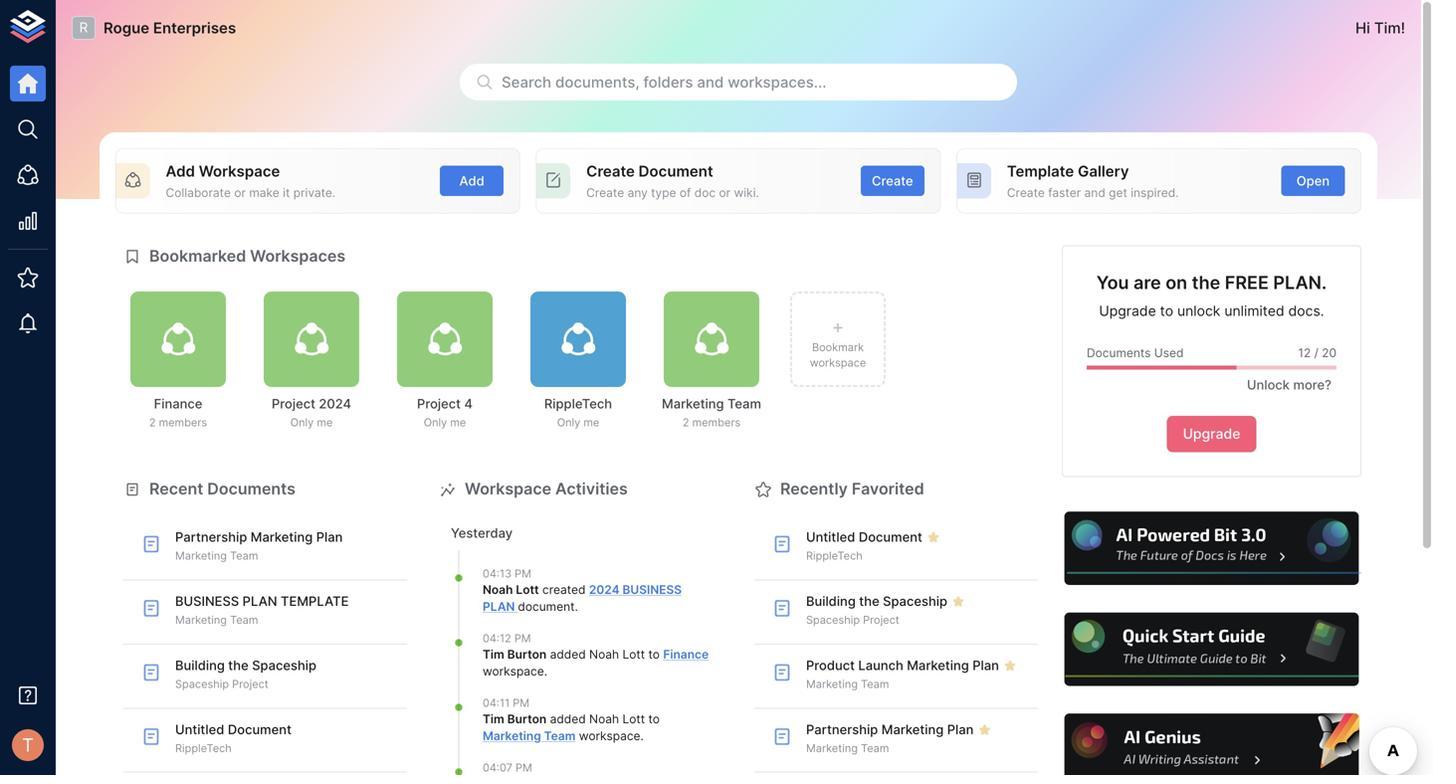 Task type: locate. For each thing, give the bounding box(es) containing it.
recent documents
[[149, 479, 296, 499]]

partnership down product
[[806, 722, 878, 738]]

or inside add workspace collaborate or make it private.
[[234, 185, 246, 200]]

documents,
[[556, 73, 640, 91]]

0 vertical spatial the
[[1192, 272, 1221, 294]]

rippletech up activities on the left
[[545, 396, 612, 412]]

tim down 04:11 at the bottom of the page
[[483, 712, 505, 727]]

0 vertical spatial to
[[1161, 303, 1174, 320]]

0 vertical spatial rippletech
[[545, 396, 612, 412]]

0 vertical spatial added
[[550, 648, 586, 662]]

document inside untitled document rippletech
[[228, 722, 292, 738]]

burton down 04:12
[[508, 648, 547, 662]]

. inside 04:12 pm tim burton added noah lott to finance workspace .
[[544, 664, 548, 679]]

burton inside 04:11 pm tim burton added noah lott to marketing team workspace .
[[508, 712, 547, 727]]

1 vertical spatial help image
[[1062, 610, 1362, 689]]

or right doc on the left of page
[[719, 185, 731, 200]]

2 burton from the top
[[508, 712, 547, 727]]

unlock
[[1178, 303, 1221, 320]]

1 vertical spatial rippletech
[[806, 550, 863, 563]]

1 only from the left
[[290, 416, 314, 429]]

noah down the 2024 business plan link
[[589, 648, 619, 662]]

upgrade button
[[1167, 416, 1257, 453]]

rippletech
[[545, 396, 612, 412], [806, 550, 863, 563], [175, 742, 232, 755]]

hi
[[1356, 19, 1371, 37]]

building up untitled document rippletech
[[175, 658, 225, 673]]

0 horizontal spatial add
[[166, 162, 195, 180]]

0 horizontal spatial business
[[175, 594, 239, 609]]

0 horizontal spatial members
[[159, 416, 207, 429]]

the up unlock on the top
[[1192, 272, 1221, 294]]

1 horizontal spatial add
[[459, 173, 485, 189]]

project inside building the spaceship spaceship project
[[232, 678, 269, 691]]

0 vertical spatial tim
[[1375, 19, 1401, 37]]

0 vertical spatial building
[[806, 594, 856, 609]]

04:13
[[483, 568, 512, 581]]

documents up partnership marketing plan marketing team
[[207, 479, 296, 499]]

and down gallery
[[1085, 185, 1106, 200]]

workspace activities
[[465, 479, 628, 499]]

0 horizontal spatial upgrade
[[1099, 303, 1157, 320]]

pm right 04:12
[[515, 632, 531, 645]]

3 me from the left
[[584, 416, 600, 429]]

1 horizontal spatial .
[[575, 600, 578, 614]]

2 members from the left
[[692, 416, 741, 429]]

the for building the spaceship spaceship project
[[228, 658, 249, 673]]

lott up document
[[516, 583, 539, 597]]

team inside 04:11 pm tim burton added noah lott to marketing team workspace .
[[544, 729, 576, 744]]

business up finance 'link' at the left bottom of the page
[[623, 583, 682, 597]]

to
[[1161, 303, 1174, 320], [649, 648, 660, 662], [649, 712, 660, 727]]

0 horizontal spatial building
[[175, 658, 225, 673]]

2 vertical spatial to
[[649, 712, 660, 727]]

noah for team
[[589, 712, 619, 727]]

and right the folders
[[697, 73, 724, 91]]

you are on the free plan. upgrade to unlock unlimited docs.
[[1097, 272, 1327, 320]]

documents
[[1087, 346, 1151, 361], [207, 479, 296, 499]]

search documents, folders and workspaces...
[[502, 73, 827, 91]]

partnership inside partnership marketing plan marketing team
[[175, 530, 247, 545]]

template gallery create faster and get inspired.
[[1007, 162, 1179, 200]]

2 or from the left
[[719, 185, 731, 200]]

upgrade down you
[[1099, 303, 1157, 320]]

workspace inside 04:11 pm tim burton added noah lott to marketing team workspace .
[[579, 729, 641, 744]]

noah down 04:12 pm tim burton added noah lott to finance workspace .
[[589, 712, 619, 727]]

1 vertical spatial upgrade
[[1183, 426, 1241, 443]]

0 horizontal spatial untitled
[[175, 722, 224, 738]]

finance 2 members
[[149, 396, 207, 429]]

docs.
[[1289, 303, 1325, 320]]

04:11 pm tim burton added noah lott to marketing team workspace .
[[483, 697, 660, 744]]

1 help image from the top
[[1062, 509, 1362, 588]]

pm for 04:07 pm
[[516, 762, 532, 775]]

upgrade inside button
[[1183, 426, 1241, 443]]

0 horizontal spatial document
[[228, 722, 292, 738]]

recently
[[781, 479, 848, 499]]

burton for workspace
[[508, 648, 547, 662]]

1 horizontal spatial partnership
[[806, 722, 878, 738]]

0 horizontal spatial rippletech
[[175, 742, 232, 755]]

add
[[166, 162, 195, 180], [459, 173, 485, 189]]

document .
[[518, 600, 578, 614]]

untitled inside untitled document rippletech
[[175, 722, 224, 738]]

2 vertical spatial workspace
[[579, 729, 641, 744]]

2 vertical spatial document
[[228, 722, 292, 738]]

0 horizontal spatial partnership
[[175, 530, 247, 545]]

added inside 04:11 pm tim burton added noah lott to marketing team workspace .
[[550, 712, 586, 727]]

2024
[[319, 396, 351, 412], [589, 583, 620, 597]]

pm inside 04:11 pm tim burton added noah lott to marketing team workspace .
[[513, 697, 530, 710]]

document inside create document create any type of doc or wiki.
[[639, 162, 713, 180]]

team
[[728, 396, 762, 412], [230, 550, 258, 563], [230, 614, 258, 627], [861, 678, 889, 691], [544, 729, 576, 744], [861, 742, 889, 755]]

2 me from the left
[[450, 416, 466, 429]]

1 vertical spatial added
[[550, 712, 586, 727]]

plan left template
[[243, 594, 277, 609]]

noah
[[483, 583, 513, 597], [589, 648, 619, 662], [589, 712, 619, 727]]

plan
[[316, 530, 343, 545], [973, 658, 999, 673], [948, 722, 974, 738]]

12
[[1299, 346, 1311, 361]]

1 vertical spatial building
[[175, 658, 225, 673]]

document
[[518, 600, 575, 614]]

members inside marketing team 2 members
[[692, 416, 741, 429]]

favorited
[[852, 479, 925, 499]]

0 vertical spatial and
[[697, 73, 724, 91]]

added down document .
[[550, 648, 586, 662]]

project 2024 only me
[[272, 396, 351, 429]]

1 me from the left
[[317, 416, 333, 429]]

2 help image from the top
[[1062, 610, 1362, 689]]

rippletech down building the spaceship spaceship project
[[175, 742, 232, 755]]

0 vertical spatial partnership
[[175, 530, 247, 545]]

0 horizontal spatial me
[[317, 416, 333, 429]]

add for add
[[459, 173, 485, 189]]

1 vertical spatial workspace
[[483, 664, 544, 679]]

pm right 04:07
[[516, 762, 532, 775]]

lott inside 04:11 pm tim burton added noah lott to marketing team workspace .
[[623, 712, 645, 727]]

1 vertical spatial untitled
[[175, 722, 224, 738]]

untitled document rippletech
[[175, 722, 292, 755]]

only for 4
[[424, 416, 447, 429]]

untitled down recently
[[806, 530, 856, 545]]

0 horizontal spatial the
[[228, 658, 249, 673]]

to for 04:12
[[649, 648, 660, 662]]

document down favorited
[[859, 530, 923, 545]]

1 vertical spatial lott
[[623, 648, 645, 662]]

or inside create document create any type of doc or wiki.
[[719, 185, 731, 200]]

1 vertical spatial partnership
[[806, 722, 878, 738]]

plan inside '2024 business plan'
[[483, 600, 515, 614]]

or
[[234, 185, 246, 200], [719, 185, 731, 200]]

rogue enterprises
[[104, 19, 236, 37]]

upgrade down unlock more? button
[[1183, 426, 1241, 443]]

t button
[[6, 724, 50, 768]]

2 vertical spatial noah
[[589, 712, 619, 727]]

the
[[1192, 272, 1221, 294], [859, 594, 880, 609], [228, 658, 249, 673]]

to left finance 'link' at the left bottom of the page
[[649, 648, 660, 662]]

1 horizontal spatial or
[[719, 185, 731, 200]]

marketing team down the partnership marketing plan
[[806, 742, 889, 755]]

pm up the noah lott created
[[515, 568, 532, 581]]

. up 04:11 pm tim burton added noah lott to marketing team workspace .
[[544, 664, 548, 679]]

1 vertical spatial plan
[[973, 658, 999, 673]]

1 vertical spatial workspace
[[465, 479, 552, 499]]

only inside project 4 only me
[[424, 416, 447, 429]]

bookmark
[[812, 341, 864, 354]]

to inside 04:11 pm tim burton added noah lott to marketing team workspace .
[[649, 712, 660, 727]]

only for 2024
[[290, 416, 314, 429]]

folders
[[644, 73, 693, 91]]

finance link
[[663, 648, 709, 662]]

untitled down building the spaceship spaceship project
[[175, 722, 224, 738]]

burton up marketing team link
[[508, 712, 547, 727]]

1 vertical spatial noah
[[589, 648, 619, 662]]

marketing team for partnership
[[806, 742, 889, 755]]

of
[[680, 185, 691, 200]]

1 2 from the left
[[149, 416, 156, 429]]

finance
[[154, 396, 203, 412], [663, 648, 709, 662]]

marketing team down product
[[806, 678, 889, 691]]

unlock
[[1247, 377, 1290, 393]]

lott inside 04:12 pm tim burton added noah lott to finance workspace .
[[623, 648, 645, 662]]

0 horizontal spatial workspace
[[199, 162, 280, 180]]

1 vertical spatial .
[[544, 664, 548, 679]]

1 horizontal spatial 2
[[683, 416, 689, 429]]

marketing inside marketing team 2 members
[[662, 396, 724, 412]]

or left make in the left top of the page
[[234, 185, 246, 200]]

pm right 04:11 at the bottom of the page
[[513, 697, 530, 710]]

0 horizontal spatial 2024
[[319, 396, 351, 412]]

only inside project 2024 only me
[[290, 416, 314, 429]]

marketing
[[662, 396, 724, 412], [251, 530, 313, 545], [175, 550, 227, 563], [175, 614, 227, 627], [907, 658, 969, 673], [806, 678, 858, 691], [882, 722, 944, 738], [483, 729, 541, 744], [806, 742, 858, 755]]

1 vertical spatial document
[[859, 530, 923, 545]]

0 vertical spatial marketing team
[[806, 678, 889, 691]]

2 horizontal spatial only
[[557, 416, 581, 429]]

0 vertical spatial .
[[575, 600, 578, 614]]

noah inside 04:11 pm tim burton added noah lott to marketing team workspace .
[[589, 712, 619, 727]]

2 horizontal spatial document
[[859, 530, 923, 545]]

tim for marketing
[[483, 712, 505, 727]]

2 added from the top
[[550, 712, 586, 727]]

partnership for partnership marketing plan
[[806, 722, 878, 738]]

1 horizontal spatial building
[[806, 594, 856, 609]]

me for 4
[[450, 416, 466, 429]]

me
[[317, 416, 333, 429], [450, 416, 466, 429], [584, 416, 600, 429]]

rippletech down untitled document
[[806, 550, 863, 563]]

0 horizontal spatial documents
[[207, 479, 296, 499]]

building up spaceship project
[[806, 594, 856, 609]]

1 horizontal spatial plan
[[483, 600, 515, 614]]

0 horizontal spatial or
[[234, 185, 246, 200]]

2 vertical spatial help image
[[1062, 711, 1362, 776]]

plan
[[243, 594, 277, 609], [483, 600, 515, 614]]

template
[[281, 594, 349, 609]]

document up of
[[639, 162, 713, 180]]

plan up 04:12
[[483, 600, 515, 614]]

project
[[272, 396, 316, 412], [417, 396, 461, 412], [863, 614, 900, 627], [232, 678, 269, 691]]

added up marketing team link
[[550, 712, 586, 727]]

. down the created
[[575, 600, 578, 614]]

create inside template gallery create faster and get inspired.
[[1007, 185, 1045, 200]]

to for 04:11
[[649, 712, 660, 727]]

1 horizontal spatial document
[[639, 162, 713, 180]]

.
[[575, 600, 578, 614], [544, 664, 548, 679], [641, 729, 644, 744]]

burton inside 04:12 pm tim burton added noah lott to finance workspace .
[[508, 648, 547, 662]]

3 help image from the top
[[1062, 711, 1362, 776]]

1 horizontal spatial only
[[424, 416, 447, 429]]

2 marketing team from the top
[[806, 742, 889, 755]]

add inside add workspace collaborate or make it private.
[[166, 162, 195, 180]]

1 marketing team from the top
[[806, 678, 889, 691]]

0 vertical spatial workspace
[[810, 356, 866, 369]]

untitled
[[806, 530, 856, 545], [175, 722, 224, 738]]

tim down 04:12
[[483, 648, 505, 662]]

1 vertical spatial to
[[649, 648, 660, 662]]

2 vertical spatial rippletech
[[175, 742, 232, 755]]

1 horizontal spatial rippletech
[[545, 396, 612, 412]]

upgrade
[[1099, 303, 1157, 320], [1183, 426, 1241, 443]]

lott
[[516, 583, 539, 597], [623, 648, 645, 662], [623, 712, 645, 727]]

2 inside marketing team 2 members
[[683, 416, 689, 429]]

the inside building the spaceship spaceship project
[[228, 658, 249, 673]]

04:12
[[483, 632, 511, 645]]

1 horizontal spatial workspace
[[579, 729, 641, 744]]

project inside project 2024 only me
[[272, 396, 316, 412]]

workspace down bookmark
[[810, 356, 866, 369]]

me inside project 4 only me
[[450, 416, 466, 429]]

2 only from the left
[[424, 416, 447, 429]]

0 horizontal spatial 2
[[149, 416, 156, 429]]

2 horizontal spatial .
[[641, 729, 644, 744]]

workspace right marketing team link
[[579, 729, 641, 744]]

create inside button
[[872, 173, 914, 189]]

partnership down recent documents
[[175, 530, 247, 545]]

1 horizontal spatial untitled
[[806, 530, 856, 545]]

1 horizontal spatial business
[[623, 583, 682, 597]]

added inside 04:12 pm tim burton added noah lott to finance workspace .
[[550, 648, 586, 662]]

to inside 04:12 pm tim burton added noah lott to finance workspace .
[[649, 648, 660, 662]]

1 members from the left
[[159, 416, 207, 429]]

2 vertical spatial plan
[[948, 722, 974, 738]]

open button
[[1282, 166, 1346, 196]]

04:07
[[483, 762, 513, 775]]

to inside you are on the free plan. upgrade to unlock unlimited docs.
[[1161, 303, 1174, 320]]

the up spaceship project
[[859, 594, 880, 609]]

4
[[464, 396, 473, 412]]

2 2 from the left
[[683, 416, 689, 429]]

noah down 04:13 at the left of the page
[[483, 583, 513, 597]]

1 burton from the top
[[508, 648, 547, 662]]

2 horizontal spatial workspace
[[810, 356, 866, 369]]

pm for 04:12 pm tim burton added noah lott to finance workspace .
[[515, 632, 531, 645]]

1 horizontal spatial the
[[859, 594, 880, 609]]

workspace up make in the left top of the page
[[199, 162, 280, 180]]

0 vertical spatial workspace
[[199, 162, 280, 180]]

workspace up yesterday
[[465, 479, 552, 499]]

2 vertical spatial the
[[228, 658, 249, 673]]

lott for .
[[623, 648, 645, 662]]

1 or from the left
[[234, 185, 246, 200]]

1 horizontal spatial 2024
[[589, 583, 620, 597]]

0 vertical spatial finance
[[154, 396, 203, 412]]

1 vertical spatial the
[[859, 594, 880, 609]]

1 vertical spatial finance
[[663, 648, 709, 662]]

2 vertical spatial .
[[641, 729, 644, 744]]

0 horizontal spatial finance
[[154, 396, 203, 412]]

0 vertical spatial help image
[[1062, 509, 1362, 588]]

document down building the spaceship spaceship project
[[228, 722, 292, 738]]

pm for 04:11 pm tim burton added noah lott to marketing team workspace .
[[513, 697, 530, 710]]

1 vertical spatial 2024
[[589, 583, 620, 597]]

noah inside 04:12 pm tim burton added noah lott to finance workspace .
[[589, 648, 619, 662]]

0 vertical spatial untitled
[[806, 530, 856, 545]]

1 horizontal spatial finance
[[663, 648, 709, 662]]

2 horizontal spatial me
[[584, 416, 600, 429]]

0 horizontal spatial only
[[290, 416, 314, 429]]

1 horizontal spatial members
[[692, 416, 741, 429]]

used
[[1155, 346, 1184, 361]]

building inside building the spaceship spaceship project
[[175, 658, 225, 673]]

0 horizontal spatial .
[[544, 664, 548, 679]]

business down partnership marketing plan marketing team
[[175, 594, 239, 609]]

plan inside partnership marketing plan marketing team
[[316, 530, 343, 545]]

progress bar
[[987, 366, 1337, 370]]

0 horizontal spatial plan
[[243, 594, 277, 609]]

help image
[[1062, 509, 1362, 588], [1062, 610, 1362, 689], [1062, 711, 1362, 776]]

2 vertical spatial lott
[[623, 712, 645, 727]]

recently favorited
[[781, 479, 925, 499]]

added for workspace
[[550, 712, 586, 727]]

documents left the used
[[1087, 346, 1151, 361]]

1 vertical spatial burton
[[508, 712, 547, 727]]

workspace
[[810, 356, 866, 369], [483, 664, 544, 679], [579, 729, 641, 744]]

pm inside 04:12 pm tim burton added noah lott to finance workspace .
[[515, 632, 531, 645]]

. down 04:12 pm tim burton added noah lott to finance workspace .
[[641, 729, 644, 744]]

finance inside 04:12 pm tim burton added noah lott to finance workspace .
[[663, 648, 709, 662]]

tim inside 04:12 pm tim burton added noah lott to finance workspace .
[[483, 648, 505, 662]]

2 vertical spatial tim
[[483, 712, 505, 727]]

on
[[1166, 272, 1188, 294]]

to down 'on'
[[1161, 303, 1174, 320]]

product launch marketing plan
[[806, 658, 999, 673]]

1 added from the top
[[550, 648, 586, 662]]

1 vertical spatial tim
[[483, 648, 505, 662]]

spaceship project
[[806, 614, 900, 627]]

2024 inside '2024 business plan'
[[589, 583, 620, 597]]

launch
[[859, 658, 904, 673]]

tim right hi
[[1375, 19, 1401, 37]]

1 horizontal spatial upgrade
[[1183, 426, 1241, 443]]

added
[[550, 648, 586, 662], [550, 712, 586, 727]]

workspace up 04:11 at the bottom of the page
[[483, 664, 544, 679]]

workspace inside 'bookmark workspace' button
[[810, 356, 866, 369]]

2 horizontal spatial the
[[1192, 272, 1221, 294]]

0 vertical spatial 2024
[[319, 396, 351, 412]]

workspace
[[199, 162, 280, 180], [465, 479, 552, 499]]

add inside button
[[459, 173, 485, 189]]

burton
[[508, 648, 547, 662], [508, 712, 547, 727]]

the down business plan template marketing team
[[228, 658, 249, 673]]

1 horizontal spatial documents
[[1087, 346, 1151, 361]]

to down 04:12 pm tim burton added noah lott to finance workspace .
[[649, 712, 660, 727]]

me inside project 2024 only me
[[317, 416, 333, 429]]

0 vertical spatial burton
[[508, 648, 547, 662]]

lott down 04:12 pm tim burton added noah lott to finance workspace .
[[623, 712, 645, 727]]

lott left finance 'link' at the left bottom of the page
[[623, 648, 645, 662]]

2 horizontal spatial rippletech
[[806, 550, 863, 563]]

tim inside 04:11 pm tim burton added noah lott to marketing team workspace .
[[483, 712, 505, 727]]

search documents, folders and workspaces... button
[[460, 64, 1017, 101]]

add button
[[440, 166, 504, 196]]

marketing team
[[806, 678, 889, 691], [806, 742, 889, 755]]

partnership
[[175, 530, 247, 545], [806, 722, 878, 738]]

0 vertical spatial document
[[639, 162, 713, 180]]

0 vertical spatial upgrade
[[1099, 303, 1157, 320]]

3 only from the left
[[557, 416, 581, 429]]



Task type: describe. For each thing, give the bounding box(es) containing it.
project 4 only me
[[417, 396, 473, 429]]

template
[[1007, 162, 1075, 180]]

and inside button
[[697, 73, 724, 91]]

project inside project 4 only me
[[417, 396, 461, 412]]

plan inside business plan template marketing team
[[243, 594, 277, 609]]

documents used
[[1087, 346, 1184, 361]]

enterprises
[[153, 19, 236, 37]]

04:13 pm
[[483, 568, 532, 581]]

finance inside finance 2 members
[[154, 396, 203, 412]]

tim for finance
[[483, 648, 505, 662]]

. inside 04:11 pm tim burton added noah lott to marketing team workspace .
[[641, 729, 644, 744]]

unlock more? button
[[1237, 370, 1337, 400]]

open
[[1297, 173, 1330, 189]]

the inside you are on the free plan. upgrade to unlock unlimited docs.
[[1192, 272, 1221, 294]]

20
[[1322, 346, 1337, 361]]

04:11
[[483, 697, 510, 710]]

rippletech only me
[[545, 396, 612, 429]]

partnership marketing plan
[[806, 722, 974, 738]]

create document create any type of doc or wiki.
[[587, 162, 759, 200]]

to for you
[[1161, 303, 1174, 320]]

noah lott created
[[483, 583, 589, 597]]

you
[[1097, 272, 1130, 294]]

collaborate
[[166, 185, 231, 200]]

document for untitled document
[[228, 722, 292, 738]]

untitled for untitled document rippletech
[[175, 722, 224, 738]]

building for building the spaceship
[[806, 594, 856, 609]]

untitled for untitled document
[[806, 530, 856, 545]]

only inside rippletech only me
[[557, 416, 581, 429]]

rippletech for rippletech only me
[[545, 396, 612, 412]]

added for .
[[550, 648, 586, 662]]

building the spaceship spaceship project
[[175, 658, 317, 691]]

2024 business plan link
[[483, 583, 682, 614]]

it
[[283, 185, 290, 200]]

are
[[1134, 272, 1162, 294]]

team inside marketing team 2 members
[[728, 396, 762, 412]]

plan.
[[1274, 272, 1327, 294]]

partnership marketing plan marketing team
[[175, 530, 343, 563]]

get
[[1109, 185, 1128, 200]]

building for building the spaceship spaceship project
[[175, 658, 225, 673]]

r
[[79, 19, 88, 36]]

lott for workspace
[[623, 712, 645, 727]]

1 horizontal spatial workspace
[[465, 479, 552, 499]]

untitled document
[[806, 530, 923, 545]]

plan for partnership marketing plan
[[948, 722, 974, 738]]

1 vertical spatial documents
[[207, 479, 296, 499]]

created
[[543, 583, 586, 597]]

0 vertical spatial documents
[[1087, 346, 1151, 361]]

hi tim !
[[1356, 19, 1406, 37]]

activities
[[556, 479, 628, 499]]

create button
[[861, 166, 925, 196]]

team inside business plan template marketing team
[[230, 614, 258, 627]]

partnership for partnership marketing plan marketing team
[[175, 530, 247, 545]]

faster
[[1049, 185, 1081, 200]]

business inside '2024 business plan'
[[623, 583, 682, 597]]

rippletech inside untitled document rippletech
[[175, 742, 232, 755]]

!
[[1401, 19, 1406, 37]]

bookmarked workspaces
[[149, 246, 346, 266]]

marketing inside 04:11 pm tim burton added noah lott to marketing team workspace .
[[483, 729, 541, 744]]

free
[[1225, 272, 1269, 294]]

more?
[[1294, 377, 1332, 393]]

team inside partnership marketing plan marketing team
[[230, 550, 258, 563]]

04:12 pm tim burton added noah lott to finance workspace .
[[483, 632, 709, 679]]

marketing team for product
[[806, 678, 889, 691]]

marketing team link
[[483, 729, 576, 744]]

t
[[22, 735, 34, 756]]

0 vertical spatial lott
[[516, 583, 539, 597]]

rippletech for rippletech
[[806, 550, 863, 563]]

search
[[502, 73, 552, 91]]

pm for 04:13 pm
[[515, 568, 532, 581]]

wiki.
[[734, 185, 759, 200]]

rogue
[[104, 19, 149, 37]]

make
[[249, 185, 280, 200]]

type
[[651, 185, 677, 200]]

workspace inside add workspace collaborate or make it private.
[[199, 162, 280, 180]]

private.
[[293, 185, 336, 200]]

spaceship up untitled document rippletech
[[175, 678, 229, 691]]

me inside rippletech only me
[[584, 416, 600, 429]]

upgrade inside you are on the free plan. upgrade to unlock unlimited docs.
[[1099, 303, 1157, 320]]

and inside template gallery create faster and get inspired.
[[1085, 185, 1106, 200]]

unlock more?
[[1247, 377, 1332, 393]]

marketing inside business plan template marketing team
[[175, 614, 227, 627]]

spaceship down business plan template marketing team
[[252, 658, 317, 673]]

inspired.
[[1131, 185, 1179, 200]]

0 vertical spatial noah
[[483, 583, 513, 597]]

2024 business plan
[[483, 583, 682, 614]]

unlimited
[[1225, 303, 1285, 320]]

bookmark workspace button
[[790, 292, 886, 387]]

yesterday
[[451, 526, 513, 541]]

product
[[806, 658, 855, 673]]

burton for team
[[508, 712, 547, 727]]

the for building the spaceship
[[859, 594, 880, 609]]

members inside finance 2 members
[[159, 416, 207, 429]]

noah for workspace
[[589, 648, 619, 662]]

add for add workspace collaborate or make it private.
[[166, 162, 195, 180]]

recent
[[149, 479, 203, 499]]

04:07 pm
[[483, 762, 532, 775]]

building the spaceship
[[806, 594, 948, 609]]

document for create document
[[639, 162, 713, 180]]

me for 2024
[[317, 416, 333, 429]]

marketing team 2 members
[[662, 396, 762, 429]]

/
[[1315, 346, 1319, 361]]

gallery
[[1078, 162, 1130, 180]]

bookmarked
[[149, 246, 246, 266]]

2024 inside project 2024 only me
[[319, 396, 351, 412]]

workspaces...
[[728, 73, 827, 91]]

any
[[628, 185, 648, 200]]

add workspace collaborate or make it private.
[[166, 162, 336, 200]]

workspace inside 04:12 pm tim burton added noah lott to finance workspace .
[[483, 664, 544, 679]]

bookmark workspace
[[810, 341, 866, 369]]

business inside business plan template marketing team
[[175, 594, 239, 609]]

spaceship up spaceship project
[[883, 594, 948, 609]]

2 inside finance 2 members
[[149, 416, 156, 429]]

plan for partnership marketing plan marketing team
[[316, 530, 343, 545]]

business plan template marketing team
[[175, 594, 349, 627]]

doc
[[695, 185, 716, 200]]

workspaces
[[250, 246, 346, 266]]

spaceship up product
[[806, 614, 860, 627]]



Task type: vqa. For each thing, say whether or not it's contained in the screenshot.


